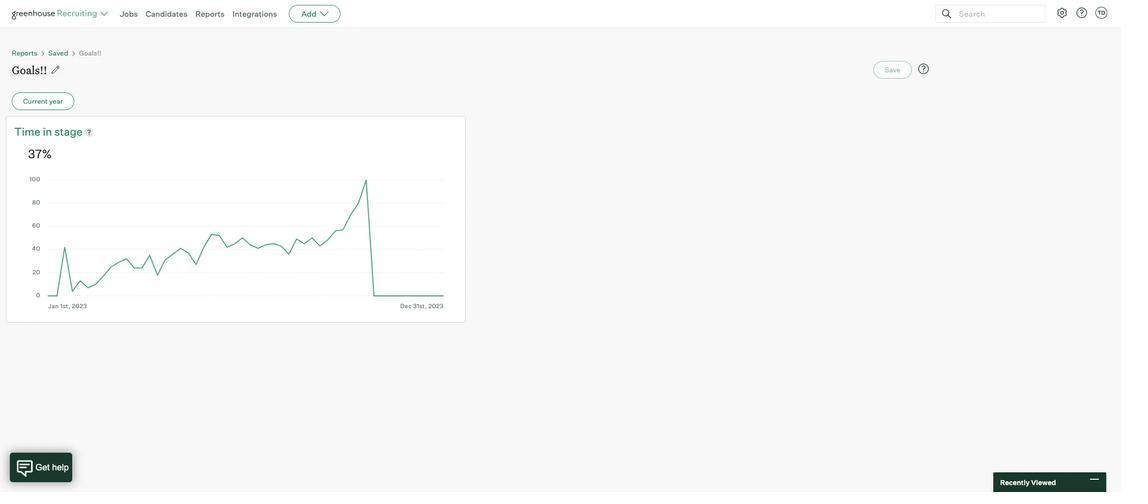 Task type: describe. For each thing, give the bounding box(es) containing it.
time link
[[14, 124, 43, 140]]

37%
[[28, 146, 52, 161]]

faq image
[[918, 63, 930, 75]]

td button
[[1096, 7, 1108, 19]]

1 vertical spatial goals!!
[[12, 62, 47, 77]]

Search text field
[[957, 7, 1037, 21]]

current year
[[23, 97, 63, 105]]

td button
[[1094, 5, 1110, 21]]

add
[[301, 9, 317, 19]]

recently viewed
[[1001, 478, 1057, 486]]

td
[[1098, 9, 1106, 16]]

1 vertical spatial reports link
[[12, 49, 37, 57]]

current
[[23, 97, 48, 105]]

1 horizontal spatial goals!!
[[79, 49, 102, 57]]

candidates
[[146, 9, 188, 19]]

in
[[43, 125, 52, 138]]

0 horizontal spatial reports
[[12, 49, 37, 57]]

candidates link
[[146, 9, 188, 19]]

saved
[[48, 49, 68, 57]]



Task type: locate. For each thing, give the bounding box(es) containing it.
jobs
[[120, 9, 138, 19]]

reports
[[195, 9, 225, 19], [12, 49, 37, 57]]

stage link
[[54, 124, 83, 140]]

0 horizontal spatial goals!!
[[12, 62, 47, 77]]

0 horizontal spatial reports link
[[12, 49, 37, 57]]

edit image
[[51, 65, 61, 75]]

configure image
[[1057, 7, 1069, 19]]

time in
[[14, 125, 54, 138]]

viewed
[[1032, 478, 1057, 486]]

current year button
[[12, 92, 74, 110]]

stage
[[54, 125, 83, 138]]

recently
[[1001, 478, 1030, 486]]

1 horizontal spatial reports
[[195, 9, 225, 19]]

add button
[[289, 5, 341, 23]]

saved link
[[48, 49, 68, 57]]

reports link left saved
[[12, 49, 37, 57]]

0 vertical spatial goals!!
[[79, 49, 102, 57]]

greenhouse recruiting image
[[12, 8, 100, 20]]

1 vertical spatial reports
[[12, 49, 37, 57]]

in link
[[43, 124, 54, 140]]

integrations
[[233, 9, 277, 19]]

year
[[49, 97, 63, 105]]

xychart image
[[28, 177, 444, 310]]

0 vertical spatial reports link
[[195, 9, 225, 19]]

integrations link
[[233, 9, 277, 19]]

goals!! link
[[79, 49, 102, 57]]

reports left saved
[[12, 49, 37, 57]]

0 vertical spatial reports
[[195, 9, 225, 19]]

reports link right the candidates
[[195, 9, 225, 19]]

goals!!
[[79, 49, 102, 57], [12, 62, 47, 77]]

reports right the candidates
[[195, 9, 225, 19]]

1 horizontal spatial reports link
[[195, 9, 225, 19]]

goals!! right saved link
[[79, 49, 102, 57]]

reports link
[[195, 9, 225, 19], [12, 49, 37, 57]]

goals!! left edit "image"
[[12, 62, 47, 77]]

time
[[14, 125, 40, 138]]

jobs link
[[120, 9, 138, 19]]



Task type: vqa. For each thing, say whether or not it's contained in the screenshot.
Search text box
yes



